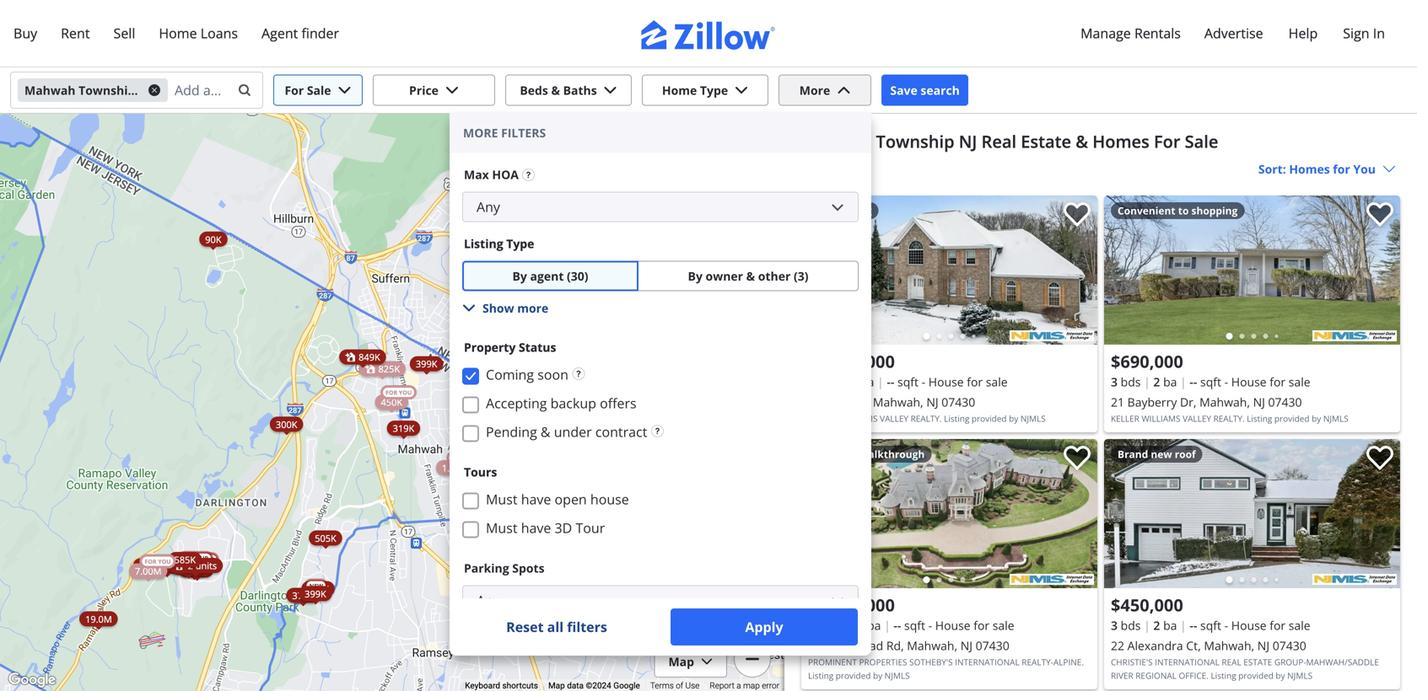 Task type: vqa. For each thing, say whether or not it's contained in the screenshot.


Task type: describe. For each thing, give the bounding box(es) containing it.
9
[[808, 394, 815, 410]]

ba up "bayberry"
[[1163, 374, 1177, 390]]

375k
[[292, 590, 314, 602]]

realty-
[[1022, 657, 1053, 668]]

search image
[[238, 84, 251, 97]]

category select group
[[462, 261, 859, 291]]

chevron down image inside "beds & baths" "popup button"
[[604, 84, 617, 97]]

sign in link
[[1331, 14, 1397, 53]]

advertise link
[[1193, 14, 1275, 53]]

750k
[[522, 522, 543, 534]]

22
[[1111, 638, 1124, 654]]

of
[[676, 681, 683, 691]]

sqft up the '22 alexandra ct, mahwah, nj 07430'
[[1200, 618, 1221, 634]]

2 ba for $690,000
[[1153, 374, 1177, 390]]

clear field image
[[235, 84, 249, 97]]

more
[[517, 300, 548, 316]]

for for 7.00m
[[145, 558, 156, 566]]

sign in
[[1343, 24, 1385, 42]]

estate
[[1244, 657, 1272, 668]]

sale for $690,000
[[1289, 374, 1310, 390]]

sqft up 10 farmstead rd, mahwah, nj 07430
[[904, 618, 925, 634]]

. down the '22 alexandra ct, mahwah, nj 07430'
[[1206, 671, 1209, 682]]

home for home loans
[[159, 24, 197, 42]]

filters inside button
[[567, 618, 607, 636]]

max hoa element
[[462, 166, 537, 183]]

agent finder link
[[250, 14, 351, 53]]

home loans
[[159, 24, 238, 42]]

reset
[[506, 618, 544, 636]]

township for mahwah township nj real estate & homes for sale
[[876, 130, 954, 153]]

provided down estate
[[1238, 671, 1273, 682]]

have for open
[[521, 490, 551, 509]]

22 alexandra ct, mahwah, nj 07430
[[1111, 638, 1306, 654]]

njmls inside 9 aspen ct, mahwah, nj 07430 keller williams valley realty . listing provided by njmls
[[1020, 413, 1046, 425]]

open
[[555, 490, 587, 509]]

have for 3d
[[521, 519, 551, 537]]

center
[[723, 136, 762, 152]]

chevron down image inside show more dropdown button
[[462, 302, 476, 315]]

21
[[1111, 394, 1124, 410]]

by for by agent (30)
[[512, 268, 527, 284]]

max
[[464, 167, 489, 183]]

soon
[[537, 366, 568, 384]]

more for more filters
[[463, 125, 498, 141]]

10 for 10 ba
[[851, 618, 864, 634]]

christie's international real estate group-mahwah/saddle river regional office
[[1111, 657, 1379, 682]]

re-center button
[[696, 127, 771, 161]]

search
[[921, 82, 960, 98]]

agent finder
[[262, 24, 339, 42]]

provided inside the . listing provided by njmls
[[836, 671, 871, 682]]

listing provided by njmls image for $1,679,000
[[1010, 330, 1094, 342]]

sotheby's
[[909, 657, 953, 668]]

property images, use arrow keys to navigate, image 1 of 45 group
[[801, 439, 1097, 593]]

nj for 9 aspen ct, mahwah, nj 07430 keller williams valley realty . listing provided by njmls
[[926, 394, 938, 410]]

advertise
[[1204, 24, 1263, 42]]

by down group-
[[1276, 671, 1285, 682]]

©2024
[[586, 681, 611, 691]]

tours
[[464, 464, 497, 480]]

home image
[[20, 89, 57, 126]]

property images, use arrow keys to navigate, image 1 of 39 group
[[1104, 439, 1400, 593]]

new
[[1151, 447, 1172, 461]]

by inside the . listing provided by njmls
[[873, 671, 882, 682]]

regional
[[1136, 671, 1177, 682]]

township for mahwah township nj
[[79, 82, 135, 98]]

2 for $690,000
[[1153, 374, 1160, 390]]

rent link
[[49, 14, 102, 53]]

google
[[613, 681, 640, 691]]

mahwah, for bayberry
[[1200, 394, 1250, 410]]

ba up "alexandra"
[[1163, 618, 1177, 634]]

925k
[[156, 561, 178, 573]]

. listing provided by njmls for $450,000
[[1206, 671, 1312, 682]]

(3)
[[794, 268, 808, 284]]

units
[[195, 560, 217, 572]]

rd,
[[886, 638, 904, 654]]

for for $6,995,000
[[974, 618, 990, 634]]

pending & under contract
[[486, 423, 647, 441]]

07430 for 10 farmstead rd, mahwah, nj 07430
[[976, 638, 1009, 654]]

type
[[700, 82, 728, 98]]

by agent (30)
[[512, 268, 588, 284]]

save this home image for $690,000
[[1366, 202, 1393, 227]]

3d inside "filters" element
[[555, 519, 572, 537]]

mahwah township nj
[[24, 82, 152, 98]]

Pending & under contract checkbox
[[462, 426, 479, 442]]

backup
[[550, 394, 596, 412]]

map
[[743, 681, 760, 691]]

real
[[981, 130, 1016, 153]]

help image inside max hoa element
[[522, 168, 535, 182]]

499k link
[[179, 561, 212, 577]]

help link
[[1277, 14, 1330, 53]]

chevron right image for $690,000
[[1371, 260, 1392, 280]]

by inside the 21 bayberry dr, mahwah, nj 07430 keller williams valley realty . listing provided by njmls
[[1312, 413, 1321, 425]]

property images, use arrow keys to navigate, image 1 of 50 group
[[801, 196, 1097, 349]]

439k
[[464, 511, 486, 524]]

accepting backup offers
[[486, 394, 637, 412]]

$1,679,000
[[808, 350, 895, 373]]

minus image
[[744, 651, 761, 668]]

ct, for aspen
[[855, 394, 870, 410]]

remove
[[547, 136, 595, 152]]

must have 3d tour
[[486, 519, 605, 537]]

sort:
[[1258, 161, 1286, 177]]

google image
[[4, 670, 60, 692]]

. right realty-
[[1082, 657, 1084, 668]]

07430 for 9 aspen ct, mahwah, nj 07430 keller williams valley realty . listing provided by njmls
[[942, 394, 975, 410]]

& left under
[[541, 423, 550, 441]]

alexandra
[[1127, 638, 1183, 654]]

Search text field
[[175, 77, 227, 104]]

0 horizontal spatial homes
[[1092, 130, 1149, 153]]

0 vertical spatial filters
[[501, 125, 546, 141]]

1.68m link
[[518, 471, 563, 494]]

585k link
[[168, 552, 202, 568]]

listing inside the 21 bayberry dr, mahwah, nj 07430 keller williams valley realty . listing provided by njmls
[[1247, 413, 1272, 425]]

9 aspen ct, mahwah, nj 07430 image
[[801, 196, 1097, 345]]

07430 for 22 alexandra ct, mahwah, nj 07430
[[1273, 638, 1306, 654]]

430k
[[307, 583, 329, 596]]

report
[[710, 681, 735, 691]]

for you 7.00m
[[135, 558, 171, 578]]

2 units link
[[168, 558, 223, 574]]

- house for sale for $450,000
[[1224, 618, 1310, 634]]

1.68m
[[524, 480, 551, 493]]

chevron right image
[[1069, 260, 1089, 280]]

sale for $450,000
[[1289, 618, 1310, 634]]

all
[[547, 618, 564, 636]]

chevron right image for $6,995,000
[[1069, 504, 1089, 524]]

mahwah/saddle
[[1306, 657, 1379, 668]]

415k
[[182, 562, 204, 574]]

chevron down image inside home type dropdown button
[[735, 84, 748, 97]]

keller for $690,000
[[1111, 413, 1139, 425]]

300k
[[276, 418, 297, 431]]

mahwah for mahwah township nj
[[24, 82, 75, 98]]

. inside the 21 bayberry dr, mahwah, nj 07430 keller williams valley realty . listing provided by njmls
[[1242, 413, 1245, 425]]

590k link
[[180, 563, 214, 578]]

keyboard shortcuts button
[[465, 680, 538, 692]]

ct, for alexandra
[[1186, 638, 1201, 654]]

& inside button
[[746, 268, 755, 284]]

21 bayberry dr, mahwah, nj 07430 keller williams valley realty . listing provided by njmls
[[1111, 394, 1349, 425]]

for for $690,000
[[1270, 374, 1286, 390]]

williams for $1,679,000
[[839, 413, 878, 425]]

group-
[[1274, 657, 1306, 668]]

map region
[[0, 78, 891, 692]]

chevron left image
[[1113, 260, 1133, 280]]

19.0m link
[[79, 612, 118, 627]]

415k 90k
[[182, 233, 221, 574]]

house for $1,679,000
[[928, 374, 964, 390]]

listing provided by njmls image for $6,995,000
[[1010, 574, 1094, 585]]

for you 1.10m
[[442, 455, 478, 474]]

listing inside 9 aspen ct, mahwah, nj 07430 keller williams valley realty . listing provided by njmls
[[944, 413, 969, 425]]

buy
[[13, 24, 37, 42]]

hoa
[[492, 167, 519, 183]]

filters element
[[0, 67, 1417, 692]]

reset all filters button
[[463, 617, 650, 638]]

tour
[[576, 519, 605, 537]]

terms
[[650, 681, 674, 691]]

map for map
[[668, 654, 694, 670]]

convenient to shopping
[[1118, 204, 1238, 218]]

chevron down image down finder
[[338, 84, 351, 97]]

listing inside "filters" element
[[464, 236, 503, 252]]

10 for 10 farmstead rd, mahwah, nj 07430
[[808, 638, 822, 654]]

map for map data ©2024 google
[[548, 681, 565, 691]]

9 aspen ct, mahwah, nj 07430 link
[[808, 392, 1091, 412]]

house
[[590, 490, 629, 509]]

chevron left image for $1,679,000
[[810, 260, 830, 280]]

terms of use link
[[650, 681, 700, 691]]

10 farmstead rd, mahwah, nj 07430 image
[[801, 439, 1097, 589]]

by inside 9 aspen ct, mahwah, nj 07430 keller williams valley realty . listing provided by njmls
[[1009, 413, 1018, 425]]

1 international from the left
[[955, 657, 1020, 668]]

3 bds for $690,000
[[1111, 374, 1141, 390]]

chevron down image inside map dropdown button
[[701, 656, 713, 668]]

chevron right image for $450,000
[[1371, 504, 1392, 524]]

use
[[685, 681, 700, 691]]

(30)
[[567, 268, 588, 284]]

-- sqft up the '22 alexandra ct, mahwah, nj 07430'
[[1190, 618, 1221, 634]]

house for $450,000
[[1231, 618, 1267, 634]]

beds & baths
[[520, 82, 597, 98]]



Task type: locate. For each thing, give the bounding box(es) containing it.
- house for sale
[[922, 374, 1008, 390], [1224, 374, 1310, 390], [928, 618, 1014, 634], [1224, 618, 1310, 634]]

save this home image
[[1366, 202, 1393, 227], [1064, 446, 1091, 471]]

2 ba for $450,000
[[1153, 618, 1177, 634]]

for for 1.10m
[[452, 455, 463, 463]]

400k
[[482, 471, 503, 484]]

you for 1.10m
[[465, 455, 478, 463]]

2 2 ba from the top
[[1153, 618, 1177, 634]]

bds for $690,000
[[1121, 374, 1141, 390]]

save this home image for $1,679,000
[[1064, 202, 1091, 227]]

2 horizontal spatial you
[[465, 455, 478, 463]]

international down 10 farmstead rd, mahwah, nj 07430 link
[[955, 657, 1020, 668]]

mahwah, for aspen
[[873, 394, 923, 410]]

10 inside 10 farmstead rd, mahwah, nj 07430 link
[[808, 638, 822, 654]]

1 vertical spatial 399k
[[305, 588, 326, 600]]

2 keller from the left
[[1111, 413, 1139, 425]]

& right beds on the left of page
[[551, 82, 560, 98]]

0 vertical spatial township
[[79, 82, 135, 98]]

finder
[[302, 24, 339, 42]]

1 have from the top
[[521, 490, 551, 509]]

1 horizontal spatial homes
[[1289, 161, 1330, 177]]

1 vertical spatial township
[[876, 130, 954, 153]]

williams inside the 21 bayberry dr, mahwah, nj 07430 keller williams valley realty . listing provided by njmls
[[1142, 413, 1180, 425]]

1 horizontal spatial save this home image
[[1366, 446, 1393, 471]]

realty for $690,000
[[1213, 413, 1242, 425]]

1 3 bds from the top
[[1111, 374, 1141, 390]]

1 horizontal spatial . listing provided by njmls
[[1206, 671, 1312, 682]]

1 vertical spatial for
[[452, 455, 463, 463]]

save this home image for $6,995,000
[[1064, 446, 1091, 471]]

keller inside 9 aspen ct, mahwah, nj 07430 keller williams valley realty . listing provided by njmls
[[808, 413, 837, 425]]

Accepting backup offers checkbox
[[462, 397, 479, 414]]

williams down "bayberry"
[[1142, 413, 1180, 425]]

township left remove tag "image"
[[79, 82, 135, 98]]

rent
[[61, 24, 90, 42]]

by inside by owner & other (3) button
[[688, 268, 703, 284]]

mahwah,
[[873, 394, 923, 410], [1200, 394, 1250, 410], [907, 638, 957, 654], [1204, 638, 1254, 654]]

1 horizontal spatial mahwah
[[801, 130, 872, 153]]

21 bayberry dr, mahwah, nj 07430 image
[[1104, 196, 1400, 345]]

plus image
[[744, 607, 761, 625]]

filters right all
[[567, 618, 607, 636]]

for up 9 aspen ct, mahwah, nj 07430 "link"
[[967, 374, 983, 390]]

international
[[955, 657, 1020, 668], [1155, 657, 1220, 668]]

0 vertical spatial chevron left image
[[810, 260, 830, 280]]

main navigation
[[0, 0, 1417, 278]]

1 vertical spatial 2 ba
[[1153, 618, 1177, 634]]

1 vertical spatial save this home image
[[1366, 446, 1393, 471]]

2 vertical spatial 2
[[1153, 618, 1160, 634]]

realty down 9 aspen ct, mahwah, nj 07430 "link"
[[911, 413, 940, 425]]

save search button
[[881, 75, 969, 106]]

07430 for 21 bayberry dr, mahwah, nj 07430 keller williams valley realty . listing provided by njmls
[[1268, 394, 1302, 410]]

1 bds from the top
[[1121, 374, 1141, 390]]

1 vertical spatial help image
[[572, 367, 585, 381]]

sale for $1,679,000
[[986, 374, 1008, 390]]

loans
[[201, 24, 238, 42]]

you inside for you 1.10m
[[465, 455, 478, 463]]

0 vertical spatial save this home image
[[1064, 202, 1091, 227]]

valley for $1,679,000
[[880, 413, 908, 425]]

sell
[[113, 24, 135, 42]]

for up 22 alexandra ct, mahwah, nj 07430 link
[[1270, 618, 1286, 634]]

must for must have open house
[[486, 490, 517, 509]]

manage
[[1081, 24, 1131, 42]]

2 units
[[188, 560, 217, 572]]

- house for sale for $1,679,000
[[922, 374, 1008, 390]]

1 vertical spatial must
[[486, 519, 517, 537]]

new 375k
[[292, 582, 323, 602]]

1 horizontal spatial home
[[662, 82, 697, 98]]

&
[[551, 82, 560, 98], [1076, 130, 1088, 153], [746, 268, 755, 284], [541, 423, 550, 441]]

main content containing mahwah township nj real estate & homes for sale
[[784, 114, 1417, 692]]

township inside "filters" element
[[79, 82, 135, 98]]

Must have open house checkbox
[[462, 493, 479, 510]]

825k
[[378, 363, 400, 375]]

for
[[386, 389, 397, 397], [452, 455, 463, 463], [145, 558, 156, 566]]

0 vertical spatial 3 bds
[[1111, 374, 1141, 390]]

chevron right image inside the property images, use arrow keys to navigate, image 1 of 39 group
[[1371, 504, 1392, 524]]

0 vertical spatial help image
[[522, 168, 535, 182]]

keyboard
[[465, 681, 500, 691]]

show more button
[[462, 298, 548, 318]]

1 vertical spatial 399k link
[[299, 587, 332, 602]]

0 horizontal spatial chevron left image
[[810, 260, 830, 280]]

main content
[[784, 114, 1417, 692]]

sale up 10 farmstead rd, mahwah, nj 07430 link
[[993, 618, 1014, 634]]

for for $450,000
[[1270, 618, 1286, 634]]

0 horizontal spatial you
[[158, 558, 171, 566]]

1 vertical spatial home
[[662, 82, 697, 98]]

1 horizontal spatial save this home image
[[1366, 202, 1393, 227]]

chevron left image down brand
[[1113, 504, 1133, 524]]

chevron left image inside the property images, use arrow keys to navigate, image 1 of 39 group
[[1113, 504, 1133, 524]]

more filters
[[463, 125, 546, 141]]

link
[[528, 470, 568, 493]]

help image
[[522, 168, 535, 182], [572, 367, 585, 381]]

3 bds up 21
[[1111, 374, 1141, 390]]

realty inside the 21 bayberry dr, mahwah, nj 07430 keller williams valley realty . listing provided by njmls
[[1213, 413, 1242, 425]]

399k for the top the 399k link
[[416, 358, 437, 370]]

chevron down image left show
[[462, 302, 476, 315]]

house for $690,000
[[1231, 374, 1267, 390]]

dr,
[[1180, 394, 1196, 410]]

provided down 9 aspen ct, mahwah, nj 07430 "link"
[[972, 413, 1007, 425]]

1 vertical spatial bds
[[1121, 618, 1141, 634]]

mahwah, up sotheby's
[[907, 638, 957, 654]]

- house for sale for $6,995,000
[[928, 618, 1014, 634]]

0 vertical spatial 399k
[[416, 358, 437, 370]]

mahwah, inside the 21 bayberry dr, mahwah, nj 07430 keller williams valley realty . listing provided by njmls
[[1200, 394, 1250, 410]]

2 3 bds from the top
[[1111, 618, 1141, 634]]

3d tour 619k
[[178, 555, 208, 575], [183, 556, 214, 576]]

2 valley from the left
[[1183, 413, 1211, 425]]

07430 inside the 21 bayberry dr, mahwah, nj 07430 keller williams valley realty . listing provided by njmls
[[1268, 394, 1302, 410]]

439k link
[[458, 510, 492, 525]]

1 vertical spatial 3
[[1111, 618, 1118, 634]]

nj inside 9 aspen ct, mahwah, nj 07430 keller williams valley realty . listing provided by njmls
[[926, 394, 938, 410]]

ct, up office
[[1186, 638, 1201, 654]]

0 horizontal spatial keller
[[808, 413, 837, 425]]

save this home button for $690,000
[[1353, 196, 1400, 243]]

house up 22 alexandra ct, mahwah, nj 07430 link
[[1231, 618, 1267, 634]]

. down 9 aspen ct, mahwah, nj 07430 "link"
[[940, 413, 942, 425]]

nj for 10 farmstead rd, mahwah, nj 07430
[[960, 638, 973, 654]]

by down 9 aspen ct, mahwah, nj 07430 "link"
[[1009, 413, 1018, 425]]

valley up walkthrough
[[880, 413, 908, 425]]

1 vertical spatial mahwah
[[801, 130, 872, 153]]

by left agent
[[512, 268, 527, 284]]

4.79m link
[[133, 559, 172, 574]]

by
[[1009, 413, 1018, 425], [1312, 413, 1321, 425], [873, 671, 882, 682], [1276, 671, 1285, 682]]

nj inside "filters" element
[[138, 82, 152, 98]]

map button
[[654, 646, 727, 678]]

listing provided by njmls image for $450,000
[[1312, 574, 1397, 585]]

nj for 22 alexandra ct, mahwah, nj 07430
[[1257, 638, 1270, 654]]

map up of
[[668, 654, 694, 670]]

ba down $1,679,000
[[860, 374, 874, 390]]

1 vertical spatial filters
[[567, 618, 607, 636]]

0 vertical spatial 3
[[1111, 374, 1118, 390]]

3 for $450,000
[[1111, 618, 1118, 634]]

2 must from the top
[[486, 519, 517, 537]]

by agent (30) button
[[462, 261, 639, 291]]

0 horizontal spatial international
[[955, 657, 1020, 668]]

2 by from the left
[[688, 268, 703, 284]]

offers
[[600, 394, 637, 412]]

1 horizontal spatial 399k link
[[410, 357, 443, 372]]

save this home button for $450,000
[[1353, 439, 1400, 487]]

0 horizontal spatial 399k link
[[299, 587, 332, 602]]

1 horizontal spatial filters
[[567, 618, 607, 636]]

homes inside dropdown button
[[1289, 161, 1330, 177]]

realty for $1,679,000
[[911, 413, 940, 425]]

williams for $690,000
[[1142, 413, 1180, 425]]

0 horizontal spatial for
[[145, 558, 156, 566]]

0 horizontal spatial 10
[[808, 638, 822, 654]]

aspen
[[818, 394, 852, 410]]

3 for $690,000
[[1111, 374, 1118, 390]]

bds for $450,000
[[1121, 618, 1141, 634]]

0 vertical spatial home
[[159, 24, 197, 42]]

10 up the "farmstead"
[[851, 618, 864, 634]]

2 for $450,000
[[1153, 618, 1160, 634]]

realty down 21 bayberry dr, mahwah, nj 07430 link
[[1213, 413, 1242, 425]]

- house for sale up 10 farmstead rd, mahwah, nj 07430 link
[[928, 618, 1014, 634]]

0 horizontal spatial township
[[79, 82, 135, 98]]

chevron down image
[[1382, 162, 1396, 176]]

3 bds for $450,000
[[1111, 618, 1141, 634]]

home inside home loans link
[[159, 24, 197, 42]]

2 vertical spatial for
[[145, 558, 156, 566]]

2 have from the top
[[521, 519, 551, 537]]

1 horizontal spatial international
[[1155, 657, 1220, 668]]

ba up the "farmstead"
[[867, 618, 881, 634]]

house for $6,995,000
[[935, 618, 971, 634]]

1 horizontal spatial keller
[[1111, 413, 1139, 425]]

1 horizontal spatial realty
[[1213, 413, 1242, 425]]

nj for 21 bayberry dr, mahwah, nj 07430 keller williams valley realty . listing provided by njmls
[[1253, 394, 1265, 410]]

property images, use arrow keys to navigate, image 1 of 22 group
[[1104, 196, 1400, 349]]

beds & baths button
[[505, 75, 632, 106]]

585k 4.79m
[[139, 554, 196, 573]]

399k link
[[410, 357, 443, 372], [299, 587, 332, 602]]

-- sqft up the dr,
[[1190, 374, 1221, 390]]

849k link
[[339, 350, 386, 365]]

0 horizontal spatial save this home image
[[1064, 446, 1091, 471]]

nj
[[138, 82, 152, 98], [959, 130, 977, 153], [926, 394, 938, 410], [1253, 394, 1265, 410], [960, 638, 973, 654], [1257, 638, 1270, 654]]

mahwah, up walkthrough
[[873, 394, 923, 410]]

2 vertical spatial you
[[158, 558, 171, 566]]

1 realty from the left
[[911, 413, 940, 425]]

chevron right image inside property images, use arrow keys to navigate, image 1 of 45 group
[[1069, 504, 1089, 524]]

319k link
[[387, 421, 420, 436]]

3 up 21
[[1111, 374, 1118, 390]]

mahwah down more popup button
[[801, 130, 872, 153]]

keyboard shortcuts
[[465, 681, 538, 691]]

1 valley from the left
[[880, 413, 908, 425]]

by for by owner & other (3)
[[688, 268, 703, 284]]

sqft up 9 aspen ct, mahwah, nj 07430 keller williams valley realty . listing provided by njmls
[[897, 374, 919, 390]]

mahwah, up real in the right bottom of the page
[[1204, 638, 1254, 654]]

1 vertical spatial 2
[[188, 560, 193, 572]]

& left other
[[746, 268, 755, 284]]

1 by from the left
[[512, 268, 527, 284]]

keller down 9
[[808, 413, 837, 425]]

valley down the dr,
[[1183, 413, 1211, 425]]

ct, inside 9 aspen ct, mahwah, nj 07430 keller williams valley realty . listing provided by njmls
[[855, 394, 870, 410]]

spots
[[512, 560, 545, 577]]

3 bds up "22"
[[1111, 618, 1141, 634]]

bds up "22"
[[1121, 618, 1141, 634]]

1 vertical spatial homes
[[1289, 161, 1330, 177]]

0 vertical spatial more
[[799, 82, 830, 98]]

valley inside 9 aspen ct, mahwah, nj 07430 keller williams valley realty . listing provided by njmls
[[880, 413, 908, 425]]

2 international from the left
[[1155, 657, 1220, 668]]

have down must have open house
[[521, 519, 551, 537]]

for inside 'for you 7.00m'
[[145, 558, 156, 566]]

valley inside the 21 bayberry dr, mahwah, nj 07430 keller williams valley realty . listing provided by njmls
[[1183, 413, 1211, 425]]

for up 21 bayberry dr, mahwah, nj 07430 link
[[1270, 374, 1286, 390]]

1 vertical spatial map
[[548, 681, 565, 691]]

3 up "22"
[[1111, 618, 1118, 634]]

by inside by agent (30) button
[[512, 268, 527, 284]]

must left 750k
[[486, 519, 517, 537]]

mahwah inside "filters" element
[[24, 82, 75, 98]]

0 horizontal spatial williams
[[839, 413, 878, 425]]

homes
[[1092, 130, 1149, 153], [1289, 161, 1330, 177]]

listing provided by njmls image
[[1010, 330, 1094, 342], [1312, 330, 1397, 342], [1010, 574, 1094, 585], [1312, 574, 1397, 585]]

listing left type
[[464, 236, 503, 252]]

data
[[567, 681, 584, 691]]

home left loans
[[159, 24, 197, 42]]

0 horizontal spatial filters
[[501, 125, 546, 141]]

$450,000
[[1111, 594, 1183, 617]]

2 3 from the top
[[1111, 618, 1118, 634]]

map left data
[[548, 681, 565, 691]]

njmls inside the 21 bayberry dr, mahwah, nj 07430 keller williams valley realty . listing provided by njmls
[[1323, 413, 1349, 425]]

chevron left image right "(3)"
[[810, 260, 830, 280]]

0 horizontal spatial map
[[548, 681, 565, 691]]

show more
[[482, 300, 548, 316]]

0 vertical spatial map
[[668, 654, 694, 670]]

you inside the for you 450k
[[399, 389, 412, 397]]

keller down 21
[[1111, 413, 1139, 425]]

0 horizontal spatial valley
[[880, 413, 908, 425]]

1 keller from the left
[[808, 413, 837, 425]]

township down save search
[[876, 130, 954, 153]]

a
[[737, 681, 741, 691]]

0 horizontal spatial help image
[[522, 168, 535, 182]]

save this home image for $450,000
[[1366, 446, 1393, 471]]

499k
[[184, 563, 206, 575]]

reset all filters
[[506, 618, 607, 636]]

1 vertical spatial have
[[521, 519, 551, 537]]

listing
[[464, 236, 503, 252], [944, 413, 969, 425], [1247, 413, 1272, 425], [808, 671, 833, 682], [1211, 671, 1236, 682]]

07430 inside 22 alexandra ct, mahwah, nj 07430 link
[[1273, 638, 1306, 654]]

walkthrough
[[858, 447, 925, 461]]

0 vertical spatial must
[[486, 490, 517, 509]]

0 horizontal spatial realty
[[911, 413, 940, 425]]

keller for $1,679,000
[[808, 413, 837, 425]]

2 ba up "alexandra"
[[1153, 618, 1177, 634]]

provided
[[972, 413, 1007, 425], [1274, 413, 1310, 425], [836, 671, 871, 682], [1238, 671, 1273, 682]]

you for 450k
[[399, 389, 412, 397]]

manage rentals
[[1081, 24, 1181, 42]]

sale for $6,995,000
[[993, 618, 1014, 634]]

save this home image
[[1064, 202, 1091, 227], [1366, 446, 1393, 471]]

save this home button for $6,995,000
[[1050, 439, 1097, 487]]

$6,995,000
[[808, 594, 895, 617]]

1 horizontal spatial williams
[[1142, 413, 1180, 425]]

bds up 21
[[1121, 374, 1141, 390]]

owner
[[706, 268, 743, 284]]

home inside home type dropdown button
[[662, 82, 697, 98]]

shopping
[[1191, 204, 1238, 218]]

chevron down image inside price "popup button"
[[445, 84, 459, 97]]

parking spots element
[[462, 560, 546, 577]]

bar
[[815, 204, 832, 218]]

more for more
[[799, 82, 830, 98]]

under
[[554, 423, 592, 441]]

1 williams from the left
[[839, 413, 878, 425]]

0 vertical spatial ct,
[[855, 394, 870, 410]]

for for 450k
[[386, 389, 397, 397]]

agent
[[530, 268, 564, 284]]

07430 inside 9 aspen ct, mahwah, nj 07430 keller williams valley realty . listing provided by njmls
[[942, 394, 975, 410]]

& inside "popup button"
[[551, 82, 560, 98]]

0 vertical spatial you
[[399, 389, 412, 397]]

mahwah for mahwah township nj real estate & homes for sale
[[801, 130, 872, 153]]

. listing provided by njmls down 10 farmstead rd, mahwah, nj 07430 link
[[808, 657, 1084, 682]]

international inside christie's international real estate group-mahwah/saddle river regional office
[[1155, 657, 1220, 668]]

chevron left image for $450,000
[[1113, 504, 1133, 524]]

for for $1,679,000
[[967, 374, 983, 390]]

terms of use
[[650, 681, 700, 691]]

by left 'owner'
[[688, 268, 703, 284]]

925k link
[[150, 559, 184, 574]]

90k
[[205, 233, 221, 246]]

1 vertical spatial 10
[[808, 638, 822, 654]]

0 vertical spatial homes
[[1092, 130, 1149, 153]]

1 vertical spatial ct,
[[1186, 638, 1201, 654]]

21 bayberry dr, mahwah, nj 07430 link
[[1111, 392, 1393, 412]]

status
[[519, 339, 556, 356]]

1 horizontal spatial 10
[[851, 618, 864, 634]]

chevron down image
[[338, 84, 351, 97], [445, 84, 459, 97], [604, 84, 617, 97], [735, 84, 748, 97], [837, 84, 850, 97], [462, 302, 476, 315], [701, 656, 713, 668]]

- house for sale for $690,000
[[1224, 374, 1310, 390]]

you for 7.00m
[[158, 558, 171, 566]]

by down properties
[[873, 671, 882, 682]]

chevron down image inside more popup button
[[837, 84, 850, 97]]

300k link
[[270, 417, 303, 432]]

mahwah, inside 9 aspen ct, mahwah, nj 07430 keller williams valley realty . listing provided by njmls
[[873, 394, 923, 410]]

filters down beds on the left of page
[[501, 125, 546, 141]]

sale up 9 aspen ct, mahwah, nj 07430 "link"
[[986, 374, 1008, 390]]

2 realty from the left
[[1213, 413, 1242, 425]]

save this home button for $1,679,000
[[1050, 196, 1097, 243]]

in
[[1373, 24, 1385, 42]]

Must have 3D Tour checkbox
[[462, 522, 479, 539]]

0 vertical spatial 2 ba
[[1153, 374, 1177, 390]]

williams down aspen
[[839, 413, 878, 425]]

for left you at right
[[1333, 161, 1350, 177]]

by down 21 bayberry dr, mahwah, nj 07430 link
[[1312, 413, 1321, 425]]

mahwah, for farmstead
[[907, 638, 957, 654]]

max hoa
[[464, 167, 519, 183]]

2
[[1153, 374, 1160, 390], [188, 560, 193, 572], [1153, 618, 1160, 634]]

0 vertical spatial 10
[[851, 618, 864, 634]]

have up 750k
[[521, 490, 551, 509]]

07430 inside 10 farmstead rd, mahwah, nj 07430 link
[[976, 638, 1009, 654]]

provided inside 9 aspen ct, mahwah, nj 07430 keller williams valley realty . listing provided by njmls
[[972, 413, 1007, 425]]

399k for leftmost the 399k link
[[305, 588, 326, 600]]

realty inside 9 aspen ct, mahwah, nj 07430 keller williams valley realty . listing provided by njmls
[[911, 413, 940, 425]]

homes left for
[[1092, 130, 1149, 153]]

river
[[1111, 671, 1133, 682]]

mahwah down buy link
[[24, 82, 75, 98]]

mahwah, for alexandra
[[1204, 638, 1254, 654]]

1 horizontal spatial 399k
[[416, 358, 437, 370]]

1 horizontal spatial township
[[876, 130, 954, 153]]

0 vertical spatial bds
[[1121, 374, 1141, 390]]

0 vertical spatial have
[[521, 490, 551, 509]]

apply
[[745, 618, 783, 636]]

-- sqft up 10 farmstead rd, mahwah, nj 07430
[[894, 618, 925, 634]]

1 vertical spatial 3 bds
[[1111, 618, 1141, 634]]

1 horizontal spatial chevron left image
[[1113, 504, 1133, 524]]

0 vertical spatial for
[[386, 389, 397, 397]]

help image right hoa
[[522, 168, 535, 182]]

1 vertical spatial you
[[465, 455, 478, 463]]

provided down prominent
[[836, 671, 871, 682]]

0 horizontal spatial ct,
[[855, 394, 870, 410]]

1 vertical spatial save this home image
[[1064, 446, 1091, 471]]

2 inside map region
[[188, 560, 193, 572]]

1 3 from the top
[[1111, 374, 1118, 390]]

chevron down image up report
[[701, 656, 713, 668]]

1 vertical spatial more
[[463, 125, 498, 141]]

chevron right image
[[1371, 260, 1392, 280], [1069, 504, 1089, 524], [1371, 504, 1392, 524]]

map inside map dropdown button
[[668, 654, 694, 670]]

parking
[[464, 560, 509, 577]]

save this home image left brand
[[1064, 446, 1091, 471]]

listing down real in the right bottom of the page
[[1211, 671, 1236, 682]]

keller inside the 21 bayberry dr, mahwah, nj 07430 keller williams valley realty . listing provided by njmls
[[1111, 413, 1139, 425]]

2 williams from the left
[[1142, 413, 1180, 425]]

. down 21 bayberry dr, mahwah, nj 07430 link
[[1242, 413, 1245, 425]]

1 vertical spatial chevron left image
[[1113, 504, 1133, 524]]

for inside for you 1.10m
[[452, 455, 463, 463]]

listing down prominent
[[808, 671, 833, 682]]

for inside the for you 450k
[[386, 389, 397, 397]]

- house for sale up 22 alexandra ct, mahwah, nj 07430 link
[[1224, 618, 1310, 634]]

international up office
[[1155, 657, 1220, 668]]

help image right soon
[[572, 367, 585, 381]]

valley for $690,000
[[1183, 413, 1211, 425]]

pending
[[486, 423, 537, 441]]

close image
[[662, 138, 674, 150]]

1 2 ba from the top
[[1153, 374, 1177, 390]]

for up 10 farmstead rd, mahwah, nj 07430 link
[[974, 618, 990, 634]]

10 farmstead rd, mahwah, nj 07430
[[808, 638, 1009, 654]]

have
[[521, 490, 551, 509], [521, 519, 551, 537]]

listing provided by njmls image for $690,000
[[1312, 330, 1397, 342]]

585k
[[174, 554, 196, 566]]

report a map error
[[710, 681, 779, 691]]

remove tag image
[[148, 84, 161, 97]]

.
[[940, 413, 942, 425], [1242, 413, 1245, 425], [1082, 657, 1084, 668], [1206, 671, 1209, 682]]

njmls inside the . listing provided by njmls
[[885, 671, 910, 682]]

1 horizontal spatial help image
[[572, 367, 585, 381]]

listing down 21 bayberry dr, mahwah, nj 07430 link
[[1247, 413, 1272, 425]]

farmstead
[[825, 638, 883, 654]]

chevron left image
[[810, 260, 830, 280], [1113, 504, 1133, 524]]

590k
[[186, 564, 208, 577]]

nj inside the 21 bayberry dr, mahwah, nj 07430 keller williams valley realty . listing provided by njmls
[[1253, 394, 1265, 410]]

1 horizontal spatial for
[[386, 389, 397, 397]]

Coming soon checkbox
[[462, 368, 479, 385]]

report a map error link
[[710, 681, 779, 691]]

. listing provided by njmls for $6,995,000
[[808, 657, 1084, 682]]

house up 9 aspen ct, mahwah, nj 07430 "link"
[[928, 374, 964, 390]]

remove boundary
[[547, 136, 655, 152]]

. inside 9 aspen ct, mahwah, nj 07430 keller williams valley realty . listing provided by njmls
[[940, 413, 942, 425]]

zillow logo image
[[641, 20, 776, 50]]

sale up group-
[[1289, 618, 1310, 634]]

homes right sort:
[[1289, 161, 1330, 177]]

2 bds from the top
[[1121, 618, 1141, 634]]

0 vertical spatial save this home image
[[1366, 202, 1393, 227]]

22 alexandra ct, mahwah, nj 07430 image
[[1104, 439, 1400, 589]]

-- sqft up 9 aspen ct, mahwah, nj 07430 keller williams valley realty . listing provided by njmls
[[887, 374, 919, 390]]

coming soon
[[486, 366, 568, 384]]

1 horizontal spatial you
[[399, 389, 412, 397]]

you inside 'for you 7.00m'
[[158, 558, 171, 566]]

0 horizontal spatial more
[[463, 125, 498, 141]]

19.0m
[[85, 613, 112, 626]]

0 horizontal spatial by
[[512, 268, 527, 284]]

for inside dropdown button
[[1333, 161, 1350, 177]]

0 horizontal spatial save this home image
[[1064, 202, 1091, 227]]

0 horizontal spatial home
[[159, 24, 197, 42]]

save this home image down chevron down image
[[1366, 202, 1393, 227]]

more inside popup button
[[799, 82, 830, 98]]

must for must have 3d tour
[[486, 519, 517, 537]]

1 must from the top
[[486, 490, 517, 509]]

sqft up the 21 bayberry dr, mahwah, nj 07430 keller williams valley realty . listing provided by njmls
[[1200, 374, 1221, 390]]

10 up prominent
[[808, 638, 822, 654]]

chevron down image left save
[[837, 84, 850, 97]]

0 horizontal spatial . listing provided by njmls
[[808, 657, 1084, 682]]

0 vertical spatial 399k link
[[410, 357, 443, 372]]

0 vertical spatial mahwah
[[24, 82, 75, 98]]

1 horizontal spatial ct,
[[1186, 638, 1201, 654]]

chevron down image right "price"
[[445, 84, 459, 97]]

0 horizontal spatial mahwah
[[24, 82, 75, 98]]

chevron down image right type
[[735, 84, 748, 97]]

provided inside the 21 bayberry dr, mahwah, nj 07430 keller williams valley realty . listing provided by njmls
[[1274, 413, 1310, 425]]

williams inside 9 aspen ct, mahwah, nj 07430 keller williams valley realty . listing provided by njmls
[[839, 413, 878, 425]]

ct, right aspen
[[855, 394, 870, 410]]

& right "estate" at the top of the page
[[1076, 130, 1088, 153]]

1 horizontal spatial by
[[688, 268, 703, 284]]

7.00m
[[135, 565, 162, 578]]

. listing provided by njmls down estate
[[1206, 671, 1312, 682]]

1 horizontal spatial valley
[[1183, 413, 1211, 425]]

mahwah, right the dr,
[[1200, 394, 1250, 410]]

agent
[[262, 24, 298, 42]]

90k link
[[199, 232, 227, 247]]

home for home type
[[662, 82, 697, 98]]

0 horizontal spatial 399k
[[305, 588, 326, 600]]

listing down 9 aspen ct, mahwah, nj 07430 "link"
[[944, 413, 969, 425]]

help image
[[651, 425, 664, 438]]

house up 21 bayberry dr, mahwah, nj 07430 link
[[1231, 374, 1267, 390]]

must down the 400k link
[[486, 490, 517, 509]]

house up 10 farmstead rd, mahwah, nj 07430 link
[[935, 618, 971, 634]]

2 horizontal spatial for
[[452, 455, 463, 463]]

1 horizontal spatial more
[[799, 82, 830, 98]]

1 horizontal spatial map
[[668, 654, 694, 670]]

- house for sale up 9 aspen ct, mahwah, nj 07430 "link"
[[922, 374, 1008, 390]]



